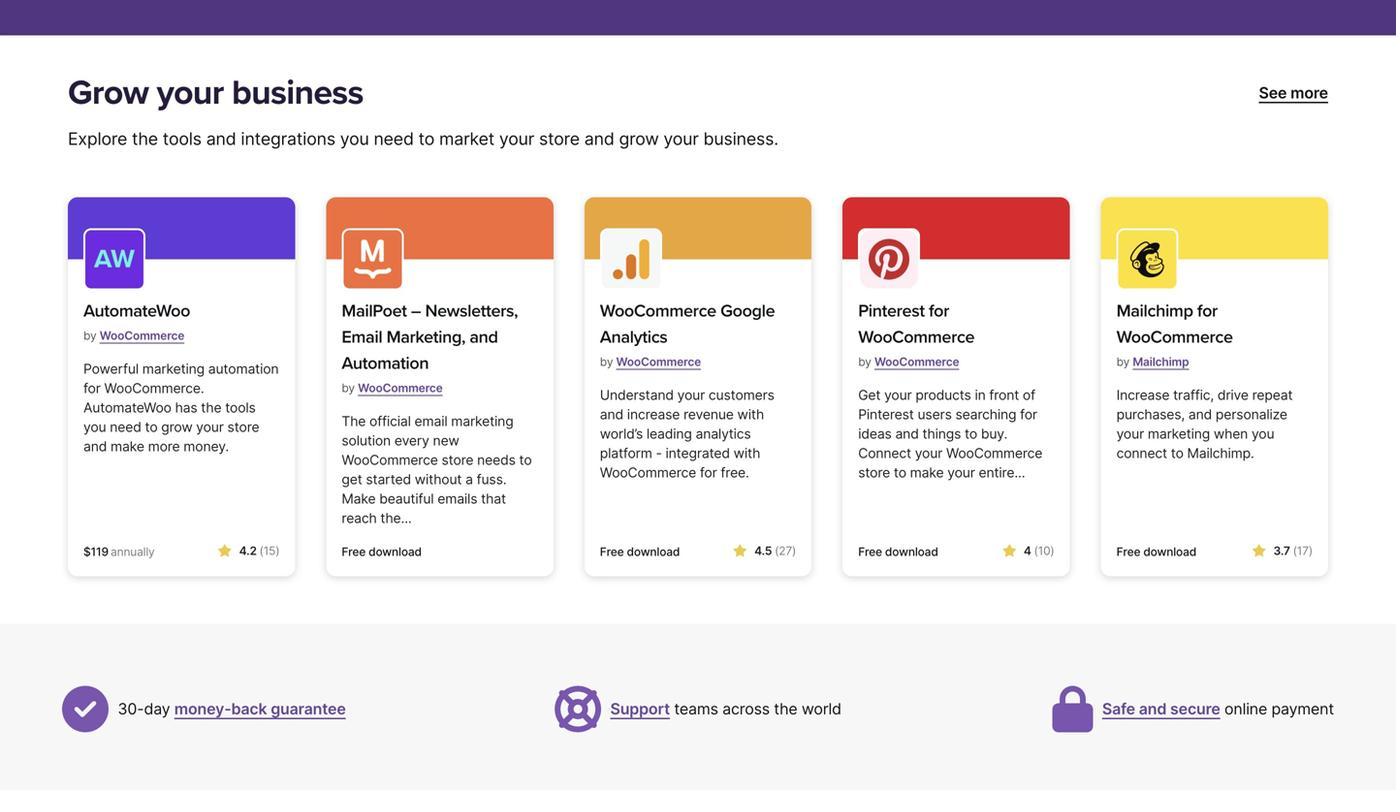 Task type: locate. For each thing, give the bounding box(es) containing it.
1 pinterest from the top
[[858, 301, 925, 321]]

and
[[206, 129, 236, 149], [584, 129, 614, 149], [470, 327, 498, 348], [600, 406, 623, 423], [1189, 406, 1212, 423], [895, 426, 919, 442], [83, 438, 107, 455], [1139, 700, 1167, 718]]

download for mailchimp for woocommerce
[[1143, 545, 1196, 559]]

front
[[989, 387, 1019, 403]]

to right needs
[[519, 452, 532, 468]]

1 vertical spatial more
[[148, 438, 180, 455]]

safe and secure link
[[1102, 700, 1220, 718]]

free
[[342, 545, 366, 559], [600, 545, 624, 559], [858, 545, 882, 559], [1116, 545, 1140, 559]]

free for pinterest for woocommerce
[[858, 545, 882, 559]]

0 vertical spatial tools
[[163, 129, 202, 149]]

(
[[259, 544, 263, 558], [775, 544, 779, 558], [1034, 544, 1038, 558], [1293, 544, 1297, 558]]

1 vertical spatial grow
[[161, 419, 192, 435]]

tools
[[163, 129, 202, 149], [225, 400, 256, 416]]

0 horizontal spatial the
[[132, 129, 158, 149]]

by inside mailpoet – newsletters, email marketing, and automation by woocommerce
[[342, 381, 355, 395]]

woocommerce inside understand your customers and increase revenue with world's leading analytics platform - integrated with woocommerce for free.
[[600, 464, 696, 481]]

( right 3.7
[[1293, 544, 1297, 558]]

marketing down purchases,
[[1148, 426, 1210, 442]]

4 free download from the left
[[1116, 545, 1196, 559]]

need down the woocommerce.
[[110, 419, 141, 435]]

the right explore
[[132, 129, 158, 149]]

your down things
[[915, 445, 943, 462]]

1 ( from the left
[[259, 544, 263, 558]]

pinterest inside 'pinterest for woocommerce by woocommerce'
[[858, 301, 925, 321]]

money-back guarantee link
[[174, 700, 346, 718]]

mailchimp
[[1116, 301, 1193, 321], [1133, 355, 1189, 369]]

1 download from the left
[[369, 545, 422, 559]]

the left world
[[774, 700, 797, 718]]

get
[[342, 471, 362, 488]]

tools down grow your business
[[163, 129, 202, 149]]

woocommerce
[[600, 301, 716, 321], [858, 327, 975, 348], [1116, 327, 1233, 348], [100, 329, 184, 343], [616, 355, 701, 369], [874, 355, 959, 369], [358, 381, 443, 395], [946, 445, 1042, 462], [342, 452, 438, 468], [600, 464, 696, 481]]

30-day money-back guarantee
[[118, 700, 346, 718]]

0 horizontal spatial grow
[[161, 419, 192, 435]]

mailchimp up increase
[[1133, 355, 1189, 369]]

0 horizontal spatial make
[[111, 438, 144, 455]]

4.5 ( 27 )
[[754, 544, 796, 558]]

marketing
[[142, 361, 205, 377], [451, 413, 513, 430], [1148, 426, 1210, 442]]

to left market
[[418, 129, 435, 149]]

woocommerce inside get your products in front of pinterest users searching for ideas and things to buy. connect your woocommerce store to make your entire...
[[946, 445, 1042, 462]]

for
[[929, 301, 949, 321], [1197, 301, 1218, 321], [83, 380, 101, 397], [1020, 406, 1037, 423], [700, 464, 717, 481]]

grow for and
[[619, 129, 659, 149]]

store inside get your products in front of pinterest users searching for ideas and things to buy. connect your woocommerce store to make your entire...
[[858, 464, 890, 481]]

4 ( from the left
[[1293, 544, 1297, 558]]

mailchimp up mailchimp link
[[1116, 301, 1193, 321]]

( right 4
[[1034, 544, 1038, 558]]

1 horizontal spatial grow
[[619, 129, 659, 149]]

by up the get
[[858, 355, 871, 369]]

0 vertical spatial pinterest
[[858, 301, 925, 321]]

with down customers
[[737, 406, 764, 423]]

grow
[[619, 129, 659, 149], [161, 419, 192, 435]]

-
[[656, 445, 662, 462]]

woocommerce link for pinterest for woocommerce
[[874, 347, 959, 377]]

marketing,
[[386, 327, 465, 348]]

for down 'powerful'
[[83, 380, 101, 397]]

) right 4.5
[[792, 544, 796, 558]]

0 horizontal spatial need
[[110, 419, 141, 435]]

0 vertical spatial automatewoo
[[83, 301, 190, 321]]

0 vertical spatial the
[[132, 129, 158, 149]]

connect
[[858, 445, 911, 462]]

support
[[610, 700, 670, 718]]

need left market
[[374, 129, 414, 149]]

1 vertical spatial make
[[910, 464, 944, 481]]

automatewoo inside powerful marketing automation for woocommerce. automatewoo has the tools you need to grow your store and make more money.
[[83, 400, 171, 416]]

2 horizontal spatial marketing
[[1148, 426, 1210, 442]]

store down connect
[[858, 464, 890, 481]]

by up the
[[342, 381, 355, 395]]

for up traffic,
[[1197, 301, 1218, 321]]

4
[[1024, 544, 1031, 558]]

to right connect
[[1171, 445, 1184, 462]]

mailpoet
[[342, 301, 407, 321]]

for up "products"
[[929, 301, 949, 321]]

4 ) from the left
[[1309, 544, 1313, 558]]

business
[[232, 72, 363, 113]]

0 vertical spatial more
[[1291, 83, 1328, 102]]

10
[[1038, 544, 1050, 558]]

to inside powerful marketing automation for woocommerce. automatewoo has the tools you need to grow your store and make more money.
[[145, 419, 158, 435]]

your up connect
[[1116, 426, 1144, 442]]

3 free download from the left
[[858, 545, 938, 559]]

woocommerce google analytics link
[[600, 298, 796, 351]]

you down 'powerful'
[[83, 419, 106, 435]]

store down new
[[442, 452, 474, 468]]

download
[[369, 545, 422, 559], [627, 545, 680, 559], [885, 545, 938, 559], [1143, 545, 1196, 559]]

the right has
[[201, 400, 221, 416]]

15
[[263, 544, 276, 558]]

marketing inside the official email marketing solution every new woocommerce store needs to get started without a fuss. make beautiful emails that reach the...
[[451, 413, 513, 430]]

to down the woocommerce.
[[145, 419, 158, 435]]

1 vertical spatial automatewoo
[[83, 400, 171, 416]]

0 horizontal spatial you
[[83, 419, 106, 435]]

0 vertical spatial mailchimp
[[1116, 301, 1193, 321]]

for down integrated
[[700, 464, 717, 481]]

1 vertical spatial tools
[[225, 400, 256, 416]]

4 free from the left
[[1116, 545, 1140, 559]]

woocommerce inside mailpoet – newsletters, email marketing, and automation by woocommerce
[[358, 381, 443, 395]]

new
[[433, 432, 459, 449]]

more right see
[[1291, 83, 1328, 102]]

make down things
[[910, 464, 944, 481]]

2 free download from the left
[[600, 545, 680, 559]]

by inside automatewoo by woocommerce
[[83, 329, 97, 343]]

tools inside powerful marketing automation for woocommerce. automatewoo has the tools you need to grow your store and make more money.
[[225, 400, 256, 416]]

by left mailchimp link
[[1116, 355, 1130, 369]]

) right 4.2
[[276, 544, 280, 558]]

3 free from the left
[[858, 545, 882, 559]]

automatewoo
[[83, 301, 190, 321], [83, 400, 171, 416]]

1 horizontal spatial need
[[374, 129, 414, 149]]

by down analytics
[[600, 355, 613, 369]]

with up free.
[[734, 445, 760, 462]]

free for mailchimp for woocommerce
[[1116, 545, 1140, 559]]

woocommerce link for woocommerce google analytics
[[616, 347, 701, 377]]

your up money.
[[196, 419, 224, 435]]

pinterest up the get
[[858, 301, 925, 321]]

2 download from the left
[[627, 545, 680, 559]]

) right 4
[[1050, 544, 1054, 558]]

2 horizontal spatial you
[[1252, 426, 1274, 442]]

2 ) from the left
[[792, 544, 796, 558]]

woocommerce link for automatewoo
[[100, 321, 184, 351]]

automatewoo up 'powerful'
[[83, 301, 190, 321]]

pinterest inside get your products in front of pinterest users searching for ideas and things to buy. connect your woocommerce store to make your entire...
[[858, 406, 914, 423]]

personalize
[[1216, 406, 1287, 423]]

1 horizontal spatial marketing
[[451, 413, 513, 430]]

the inside powerful marketing automation for woocommerce. automatewoo has the tools you need to grow your store and make more money.
[[201, 400, 221, 416]]

tools down automation
[[225, 400, 256, 416]]

by inside the woocommerce google analytics by woocommerce
[[600, 355, 613, 369]]

market
[[439, 129, 494, 149]]

) right 3.7
[[1309, 544, 1313, 558]]

fuss.
[[477, 471, 506, 488]]

pinterest up ideas
[[858, 406, 914, 423]]

2 pinterest from the top
[[858, 406, 914, 423]]

make down the woocommerce.
[[111, 438, 144, 455]]

you
[[340, 129, 369, 149], [83, 419, 106, 435], [1252, 426, 1274, 442]]

( for pinterest for woocommerce
[[1034, 544, 1038, 558]]

for inside mailchimp for woocommerce by mailchimp
[[1197, 301, 1218, 321]]

free download for pinterest for woocommerce
[[858, 545, 938, 559]]

more left money.
[[148, 438, 180, 455]]

2 horizontal spatial the
[[774, 700, 797, 718]]

marketing up new
[[451, 413, 513, 430]]

1 vertical spatial pinterest
[[858, 406, 914, 423]]

by up 'powerful'
[[83, 329, 97, 343]]

woocommerce link for mailpoet – newsletters, email marketing, and automation
[[358, 373, 443, 403]]

every
[[394, 432, 429, 449]]

by inside mailchimp for woocommerce by mailchimp
[[1116, 355, 1130, 369]]

mailchimp link
[[1133, 347, 1189, 377]]

customers
[[709, 387, 774, 403]]

0 vertical spatial grow
[[619, 129, 659, 149]]

to inside the increase traffic, drive repeat purchases, and personalize your marketing when you connect to mailchimp.
[[1171, 445, 1184, 462]]

the
[[342, 413, 366, 430]]

you right 'integrations'
[[340, 129, 369, 149]]

( for mailchimp for woocommerce
[[1293, 544, 1297, 558]]

marketing inside powerful marketing automation for woocommerce. automatewoo has the tools you need to grow your store and make more money.
[[142, 361, 205, 377]]

0 horizontal spatial tools
[[163, 129, 202, 149]]

0 horizontal spatial more
[[148, 438, 180, 455]]

beautiful
[[379, 491, 434, 507]]

automatewoo down the woocommerce.
[[83, 400, 171, 416]]

and inside mailpoet – newsletters, email marketing, and automation by woocommerce
[[470, 327, 498, 348]]

by
[[83, 329, 97, 343], [600, 355, 613, 369], [858, 355, 871, 369], [1116, 355, 1130, 369], [342, 381, 355, 395]]

users
[[918, 406, 952, 423]]

grow inside powerful marketing automation for woocommerce. automatewoo has the tools you need to grow your store and make more money.
[[161, 419, 192, 435]]

3.7 ( 17 )
[[1273, 544, 1313, 558]]

( right 4.5
[[775, 544, 779, 558]]

1 horizontal spatial tools
[[225, 400, 256, 416]]

analytics
[[696, 426, 751, 442]]

your inside the increase traffic, drive repeat purchases, and personalize your marketing when you connect to mailchimp.
[[1116, 426, 1144, 442]]

marketing up the woocommerce.
[[142, 361, 205, 377]]

leading
[[647, 426, 692, 442]]

free for woocommerce google analytics
[[600, 545, 624, 559]]

)
[[276, 544, 280, 558], [792, 544, 796, 558], [1050, 544, 1054, 558], [1309, 544, 1313, 558]]

more inside powerful marketing automation for woocommerce. automatewoo has the tools you need to grow your store and make more money.
[[148, 438, 180, 455]]

automation
[[208, 361, 279, 377]]

to
[[418, 129, 435, 149], [145, 419, 158, 435], [965, 426, 977, 442], [1171, 445, 1184, 462], [519, 452, 532, 468], [894, 464, 906, 481]]

3 ) from the left
[[1050, 544, 1054, 558]]

needs
[[477, 452, 516, 468]]

your up revenue
[[677, 387, 705, 403]]

1 horizontal spatial the
[[201, 400, 221, 416]]

platform
[[600, 445, 652, 462]]

of
[[1023, 387, 1035, 403]]

0 vertical spatial make
[[111, 438, 144, 455]]

online
[[1225, 700, 1267, 718]]

3 download from the left
[[885, 545, 938, 559]]

free download for woocommerce google analytics
[[600, 545, 680, 559]]

1 automatewoo from the top
[[83, 301, 190, 321]]

0 horizontal spatial marketing
[[142, 361, 205, 377]]

store up money.
[[227, 419, 259, 435]]

4 download from the left
[[1143, 545, 1196, 559]]

free download for mailchimp for woocommerce
[[1116, 545, 1196, 559]]

1 ) from the left
[[276, 544, 280, 558]]

download for pinterest for woocommerce
[[885, 545, 938, 559]]

mailpoet – newsletters, email marketing, and automation link
[[342, 298, 538, 377]]

2 ( from the left
[[775, 544, 779, 558]]

for down of
[[1020, 406, 1037, 423]]

your right market
[[499, 129, 534, 149]]

teams
[[674, 700, 718, 718]]

1 horizontal spatial more
[[1291, 83, 1328, 102]]

by inside 'pinterest for woocommerce by woocommerce'
[[858, 355, 871, 369]]

2 free from the left
[[600, 545, 624, 559]]

) for automatewoo
[[276, 544, 280, 558]]

woocommerce link up "products"
[[874, 347, 959, 377]]

1 vertical spatial the
[[201, 400, 221, 416]]

1 vertical spatial need
[[110, 419, 141, 435]]

) for woocommerce google analytics
[[792, 544, 796, 558]]

your inside understand your customers and increase revenue with world's leading analytics platform - integrated with woocommerce for free.
[[677, 387, 705, 403]]

woocommerce inside automatewoo by woocommerce
[[100, 329, 184, 343]]

1 horizontal spatial make
[[910, 464, 944, 481]]

the
[[132, 129, 158, 149], [201, 400, 221, 416], [774, 700, 797, 718]]

2 automatewoo from the top
[[83, 400, 171, 416]]

woocommerce link up official
[[358, 373, 443, 403]]

money.
[[184, 438, 229, 455]]

more inside "link"
[[1291, 83, 1328, 102]]

1 free download from the left
[[342, 545, 422, 559]]

need
[[374, 129, 414, 149], [110, 419, 141, 435]]

you down personalize
[[1252, 426, 1274, 442]]

3.7
[[1273, 544, 1290, 558]]

automatewoo by woocommerce
[[83, 301, 190, 343]]

woocommerce link up the understand
[[616, 347, 701, 377]]

( right 4.2
[[259, 544, 263, 558]]

3 ( from the left
[[1034, 544, 1038, 558]]

when
[[1214, 426, 1248, 442]]

woocommerce link up 'powerful'
[[100, 321, 184, 351]]

marketing inside the increase traffic, drive repeat purchases, and personalize your marketing when you connect to mailchimp.
[[1148, 426, 1210, 442]]



Task type: vqa. For each thing, say whether or not it's contained in the screenshot.
business.
yes



Task type: describe. For each thing, give the bounding box(es) containing it.
annually
[[111, 545, 155, 559]]

understand your customers and increase revenue with world's leading analytics platform - integrated with woocommerce for free.
[[600, 387, 774, 481]]

the official email marketing solution every new woocommerce store needs to get started without a fuss. make beautiful emails that reach the...
[[342, 413, 532, 527]]

your right grow
[[157, 72, 224, 113]]

your right the get
[[884, 387, 912, 403]]

analytics
[[600, 327, 667, 348]]

free.
[[721, 464, 749, 481]]

and inside powerful marketing automation for woocommerce. automatewoo has the tools you need to grow your store and make more money.
[[83, 438, 107, 455]]

searching
[[955, 406, 1016, 423]]

email
[[414, 413, 447, 430]]

purchases,
[[1116, 406, 1185, 423]]

download for woocommerce google analytics
[[627, 545, 680, 559]]

traffic,
[[1173, 387, 1214, 403]]

you inside the increase traffic, drive repeat purchases, and personalize your marketing when you connect to mailchimp.
[[1252, 426, 1274, 442]]

for inside powerful marketing automation for woocommerce. automatewoo has the tools you need to grow your store and make more money.
[[83, 380, 101, 397]]

mailchimp.
[[1187, 445, 1254, 462]]

things
[[922, 426, 961, 442]]

increase
[[1116, 387, 1170, 403]]

2 vertical spatial the
[[774, 700, 797, 718]]

see more
[[1259, 83, 1328, 102]]

drive
[[1218, 387, 1249, 403]]

money-
[[174, 700, 231, 718]]

1 vertical spatial with
[[734, 445, 760, 462]]

guarantee
[[271, 700, 346, 718]]

powerful
[[83, 361, 139, 377]]

store right market
[[539, 129, 580, 149]]

make
[[342, 491, 376, 507]]

pinterest for woocommerce by woocommerce
[[858, 301, 975, 369]]

ideas
[[858, 426, 892, 442]]

payment
[[1271, 700, 1334, 718]]

4 ( 10 )
[[1024, 544, 1054, 558]]

by for mailchimp for woocommerce
[[1116, 355, 1130, 369]]

4.2 ( 15 )
[[239, 544, 280, 558]]

buy.
[[981, 426, 1007, 442]]

1 horizontal spatial you
[[340, 129, 369, 149]]

$119 annually
[[83, 545, 155, 559]]

your inside powerful marketing automation for woocommerce. automatewoo has the tools you need to grow your store and make more money.
[[196, 419, 224, 435]]

business.
[[703, 129, 778, 149]]

woocommerce inside the official email marketing solution every new woocommerce store needs to get started without a fuss. make beautiful emails that reach the...
[[342, 452, 438, 468]]

back
[[231, 700, 267, 718]]

( for woocommerce google analytics
[[775, 544, 779, 558]]

increase traffic, drive repeat purchases, and personalize your marketing when you connect to mailchimp.
[[1116, 387, 1293, 462]]

–
[[411, 301, 421, 321]]

without
[[415, 471, 462, 488]]

day
[[144, 700, 170, 718]]

safe and secure online payment
[[1102, 700, 1334, 718]]

solution
[[342, 432, 391, 449]]

pinterest for woocommerce link
[[858, 298, 1054, 351]]

to down connect
[[894, 464, 906, 481]]

you inside powerful marketing automation for woocommerce. automatewoo has the tools you need to grow your store and make more money.
[[83, 419, 106, 435]]

newsletters,
[[425, 301, 518, 321]]

support teams across the world
[[610, 700, 841, 718]]

official
[[369, 413, 411, 430]]

and inside get your products in front of pinterest users searching for ideas and things to buy. connect your woocommerce store to make your entire...
[[895, 426, 919, 442]]

woocommerce inside 'pinterest for woocommerce by woocommerce'
[[874, 355, 959, 369]]

reach
[[342, 510, 377, 527]]

automation
[[342, 353, 429, 374]]

and inside the increase traffic, drive repeat purchases, and personalize your marketing when you connect to mailchimp.
[[1189, 406, 1212, 423]]

get
[[858, 387, 881, 403]]

started
[[366, 471, 411, 488]]

explore
[[68, 129, 127, 149]]

grow your business
[[68, 72, 363, 113]]

) for mailchimp for woocommerce
[[1309, 544, 1313, 558]]

17
[[1297, 544, 1309, 558]]

products
[[916, 387, 971, 403]]

store inside powerful marketing automation for woocommerce. automatewoo has the tools you need to grow your store and make more money.
[[227, 419, 259, 435]]

integrated
[[666, 445, 730, 462]]

see
[[1259, 83, 1287, 102]]

make inside get your products in front of pinterest users searching for ideas and things to buy. connect your woocommerce store to make your entire...
[[910, 464, 944, 481]]

support link
[[610, 700, 670, 718]]

) for pinterest for woocommerce
[[1050, 544, 1054, 558]]

grow
[[68, 72, 149, 113]]

mailchimp for woocommerce by mailchimp
[[1116, 301, 1233, 369]]

by for woocommerce google analytics
[[600, 355, 613, 369]]

for inside 'pinterest for woocommerce by woocommerce'
[[929, 301, 949, 321]]

30-
[[118, 700, 144, 718]]

that
[[481, 491, 506, 507]]

secure
[[1170, 700, 1220, 718]]

see more link
[[1259, 81, 1328, 105]]

connect
[[1116, 445, 1167, 462]]

woocommerce.
[[104, 380, 204, 397]]

1 free from the left
[[342, 545, 366, 559]]

0 vertical spatial with
[[737, 406, 764, 423]]

make inside powerful marketing automation for woocommerce. automatewoo has the tools you need to grow your store and make more money.
[[111, 438, 144, 455]]

a
[[465, 471, 473, 488]]

store inside the official email marketing solution every new woocommerce store needs to get started without a fuss. make beautiful emails that reach the...
[[442, 452, 474, 468]]

understand
[[600, 387, 674, 403]]

0 vertical spatial need
[[374, 129, 414, 149]]

world
[[802, 700, 841, 718]]

for inside understand your customers and increase revenue with world's leading analytics platform - integrated with woocommerce for free.
[[700, 464, 717, 481]]

4.2
[[239, 544, 257, 558]]

to inside the official email marketing solution every new woocommerce store needs to get started without a fuss. make beautiful emails that reach the...
[[519, 452, 532, 468]]

explore the tools and integrations you need to market your store and grow your business.
[[68, 129, 778, 149]]

your left the business.
[[664, 129, 699, 149]]

grow for to
[[161, 419, 192, 435]]

by for pinterest for woocommerce
[[858, 355, 871, 369]]

automatewoo link
[[83, 298, 190, 324]]

revenue
[[683, 406, 734, 423]]

4.5
[[754, 544, 772, 558]]

1 vertical spatial mailchimp
[[1133, 355, 1189, 369]]

$119
[[83, 545, 109, 559]]

need inside powerful marketing automation for woocommerce. automatewoo has the tools you need to grow your store and make more money.
[[110, 419, 141, 435]]

mailchimp for woocommerce link
[[1116, 298, 1313, 351]]

27
[[779, 544, 792, 558]]

woocommerce google analytics by woocommerce
[[600, 301, 775, 369]]

google
[[720, 301, 775, 321]]

get your products in front of pinterest users searching for ideas and things to buy. connect your woocommerce store to make your entire...
[[858, 387, 1042, 481]]

to left buy.
[[965, 426, 977, 442]]

( for automatewoo
[[259, 544, 263, 558]]

for inside get your products in front of pinterest users searching for ideas and things to buy. connect your woocommerce store to make your entire...
[[1020, 406, 1037, 423]]

your left entire...
[[947, 464, 975, 481]]

safe
[[1102, 700, 1135, 718]]

and inside understand your customers and increase revenue with world's leading analytics platform - integrated with woocommerce for free.
[[600, 406, 623, 423]]

email
[[342, 327, 382, 348]]



